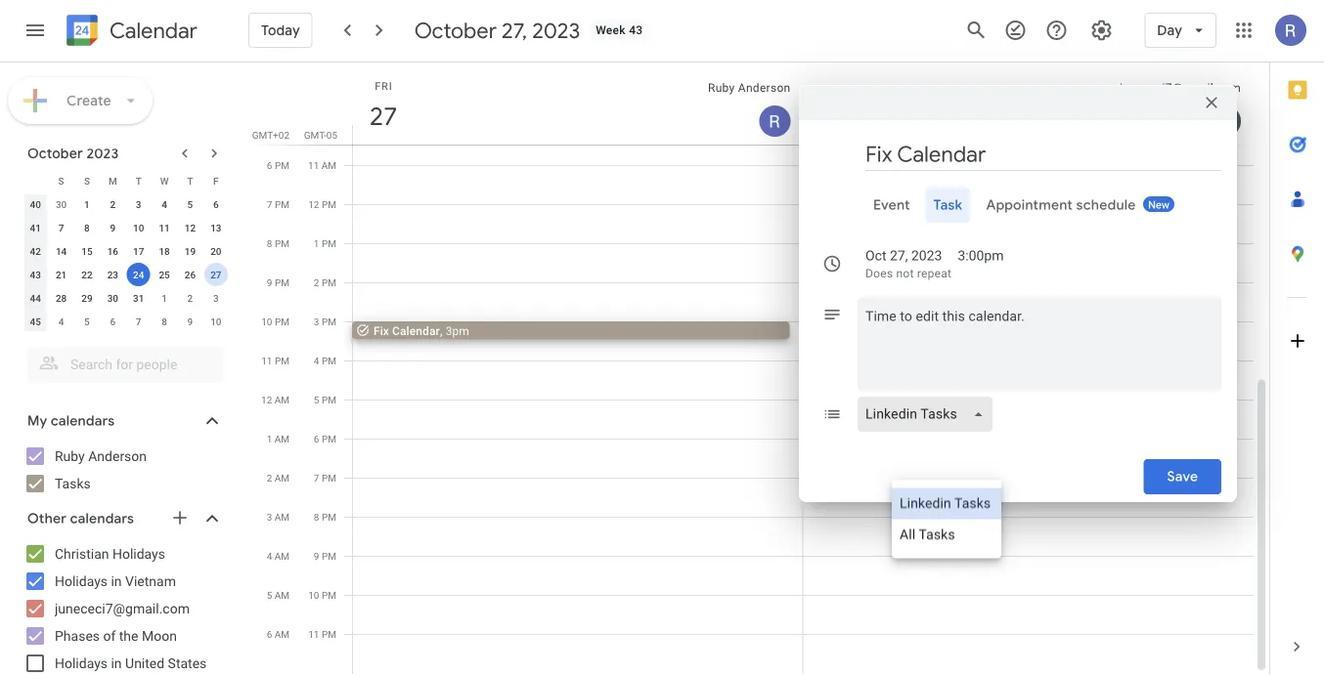 Task type: locate. For each thing, give the bounding box(es) containing it.
1 vertical spatial calendars
[[70, 510, 134, 528]]

0 vertical spatial anderson
[[738, 81, 791, 95]]

2 for 2 pm
[[314, 277, 319, 288]]

6 pm down gmt+02
[[267, 159, 289, 171]]

17
[[133, 245, 144, 257]]

12 up 19
[[185, 222, 196, 234]]

14 element
[[49, 240, 73, 263]]

event
[[873, 197, 910, 214]]

12 up the 1 am
[[261, 394, 272, 406]]

not
[[896, 267, 914, 281]]

2023 for october 27, 2023
[[532, 17, 580, 44]]

1 horizontal spatial t
[[187, 175, 193, 187]]

my calendars
[[27, 413, 115, 430]]

1 up november 8 element
[[162, 292, 167, 304]]

4 pm
[[314, 355, 336, 367]]

cell
[[352, 0, 803, 675], [803, 0, 1254, 675]]

0 vertical spatial 10 pm
[[261, 316, 289, 328]]

25 element
[[153, 263, 176, 287]]

junececi7@gmail.com inside column header
[[1120, 81, 1241, 95]]

7 pm right 2 am
[[314, 472, 336, 484]]

1 s from the left
[[58, 175, 64, 187]]

2 vertical spatial 12
[[261, 394, 272, 406]]

6 pm
[[267, 159, 289, 171], [314, 433, 336, 445]]

1 vertical spatial 8 pm
[[314, 511, 336, 523]]

1 for 1 pm
[[314, 238, 319, 249]]

6 down "5 am"
[[267, 629, 272, 641]]

41
[[30, 222, 41, 234]]

11 inside row group
[[159, 222, 170, 234]]

Add title text field
[[865, 140, 1221, 169]]

2 t from the left
[[187, 175, 193, 187]]

27 element
[[204, 263, 228, 287]]

0 horizontal spatial 12
[[185, 222, 196, 234]]

22 element
[[75, 263, 99, 287]]

27 column header
[[352, 63, 803, 145]]

0 horizontal spatial october
[[27, 145, 83, 162]]

linkedin tasks option
[[892, 488, 1001, 520]]

6 right the 1 am
[[314, 433, 319, 445]]

10 pm left 3 pm
[[261, 316, 289, 328]]

9 right the 4 am
[[314, 551, 319, 562]]

0 horizontal spatial anderson
[[88, 448, 147, 465]]

8 pm left 1 pm
[[267, 238, 289, 249]]

1 for 1 am
[[267, 433, 272, 445]]

1 vertical spatial 6 pm
[[314, 433, 336, 445]]

2 down m
[[110, 199, 116, 210]]

holidays
[[112, 546, 165, 562], [55, 574, 108, 590], [55, 656, 108, 672]]

0 horizontal spatial ruby
[[55, 448, 85, 465]]

ruby inside the 27 column header
[[708, 81, 735, 95]]

1 vertical spatial 9 pm
[[314, 551, 336, 562]]

0 horizontal spatial calendar
[[110, 17, 197, 44]]

1 horizontal spatial junececi7@gmail.com
[[1120, 81, 1241, 95]]

am for 4 am
[[275, 551, 289, 562]]

0 horizontal spatial s
[[58, 175, 64, 187]]

4 up "5 am"
[[267, 551, 272, 562]]

8
[[84, 222, 90, 234], [267, 238, 272, 249], [162, 316, 167, 328], [314, 511, 319, 523]]

calendars right my
[[51, 413, 115, 430]]

w
[[160, 175, 169, 187]]

2 horizontal spatial 12
[[308, 199, 319, 210]]

2 horizontal spatial 2023
[[911, 248, 942, 264]]

19 element
[[178, 240, 202, 263]]

1 vertical spatial anderson
[[88, 448, 147, 465]]

1 horizontal spatial 43
[[629, 23, 643, 37]]

2 pm
[[314, 277, 336, 288]]

0 vertical spatial ruby anderson
[[708, 81, 791, 95]]

0 vertical spatial 2023
[[532, 17, 580, 44]]

10 pm
[[261, 316, 289, 328], [308, 590, 336, 601]]

0 vertical spatial calendars
[[51, 413, 115, 430]]

27, left week
[[502, 17, 527, 44]]

0 vertical spatial calendar
[[110, 17, 197, 44]]

1 vertical spatial ruby
[[55, 448, 85, 465]]

2 up 3 am
[[267, 472, 272, 484]]

0 vertical spatial ruby
[[708, 81, 735, 95]]

row containing 44
[[22, 287, 229, 310]]

5 down the 4 am
[[267, 590, 272, 601]]

1 horizontal spatial 30
[[107, 292, 118, 304]]

pm right 2 am
[[322, 472, 336, 484]]

united
[[125, 656, 164, 672]]

october for october 27, 2023
[[414, 17, 497, 44]]

oct 27, 2023
[[865, 248, 942, 264]]

30
[[56, 199, 67, 210], [107, 292, 118, 304]]

1 horizontal spatial 2023
[[532, 17, 580, 44]]

junececi7@gmail.com
[[1120, 81, 1241, 95], [55, 601, 190, 617]]

pm right "5 am"
[[322, 590, 336, 601]]

fix
[[374, 324, 389, 338]]

27 inside 'element'
[[210, 269, 222, 281]]

november 5 element
[[75, 310, 99, 333]]

29
[[81, 292, 93, 304]]

11 pm right 6 am on the bottom of the page
[[308, 629, 336, 641]]

the
[[119, 628, 138, 644]]

0 horizontal spatial t
[[136, 175, 142, 187]]

s
[[58, 175, 64, 187], [84, 175, 90, 187]]

31 element
[[127, 287, 150, 310]]

pm
[[275, 159, 289, 171], [275, 199, 289, 210], [322, 199, 336, 210], [275, 238, 289, 249], [322, 238, 336, 249], [275, 277, 289, 288], [322, 277, 336, 288], [275, 316, 289, 328], [322, 316, 336, 328], [275, 355, 289, 367], [322, 355, 336, 367], [322, 394, 336, 406], [322, 433, 336, 445], [322, 472, 336, 484], [322, 511, 336, 523], [322, 551, 336, 562], [322, 590, 336, 601], [322, 629, 336, 641]]

am
[[321, 159, 336, 171], [275, 394, 289, 406], [275, 433, 289, 445], [275, 472, 289, 484], [275, 511, 289, 523], [275, 551, 289, 562], [275, 590, 289, 601], [275, 629, 289, 641]]

11 up 18
[[159, 222, 170, 234]]

43 inside row group
[[30, 269, 41, 281]]

ruby
[[708, 81, 735, 95], [55, 448, 85, 465]]

am for 12 am
[[275, 394, 289, 406]]

november 6 element
[[101, 310, 125, 333]]

1 horizontal spatial ruby anderson
[[708, 81, 791, 95]]

am down "5 am"
[[275, 629, 289, 641]]

12 for 12
[[185, 222, 196, 234]]

10 right november 10 element
[[261, 316, 272, 328]]

calendar right fix
[[392, 324, 440, 338]]

1 vertical spatial 43
[[30, 269, 41, 281]]

1 vertical spatial 7 pm
[[314, 472, 336, 484]]

1 in from the top
[[111, 574, 122, 590]]

0 vertical spatial 7 pm
[[267, 199, 289, 210]]

2 for november 2 element
[[187, 292, 193, 304]]

8 pm
[[267, 238, 289, 249], [314, 511, 336, 523]]

7 up the 14 element
[[58, 222, 64, 234]]

4 up 5 pm on the bottom
[[314, 355, 319, 367]]

today button
[[248, 7, 313, 54]]

12
[[308, 199, 319, 210], [185, 222, 196, 234], [261, 394, 272, 406]]

1 horizontal spatial 27,
[[890, 248, 908, 264]]

moon
[[142, 628, 177, 644]]

0 vertical spatial 27
[[368, 100, 396, 133]]

0 vertical spatial junececi7@gmail.com
[[1120, 81, 1241, 95]]

add other calendars image
[[170, 509, 190, 528]]

1 vertical spatial ruby anderson
[[55, 448, 147, 465]]

1 horizontal spatial 27
[[368, 100, 396, 133]]

05
[[326, 129, 337, 141]]

october
[[414, 17, 497, 44], [27, 145, 83, 162]]

holidays down phases
[[55, 656, 108, 672]]

0 vertical spatial 12
[[308, 199, 319, 210]]

8 down november 1 element
[[162, 316, 167, 328]]

43 down 42
[[30, 269, 41, 281]]

row group
[[22, 193, 229, 333]]

row containing 42
[[22, 240, 229, 263]]

0 vertical spatial 8 pm
[[267, 238, 289, 249]]

christian
[[55, 546, 109, 562]]

27 down 20
[[210, 269, 222, 281]]

2023
[[532, 17, 580, 44], [86, 145, 119, 162], [911, 248, 942, 264]]

24 cell
[[126, 263, 151, 287]]

13
[[210, 222, 222, 234]]

1 horizontal spatial 7 pm
[[314, 472, 336, 484]]

0 horizontal spatial 27
[[210, 269, 222, 281]]

pm right 3 am
[[322, 511, 336, 523]]

11 right 6 am on the bottom of the page
[[308, 629, 319, 641]]

0 horizontal spatial junececi7@gmail.com
[[55, 601, 190, 617]]

9 pm
[[267, 277, 289, 288], [314, 551, 336, 562]]

26
[[185, 269, 196, 281]]

1 horizontal spatial 11 pm
[[308, 629, 336, 641]]

am up the 4 am
[[275, 511, 289, 523]]

10 right "5 am"
[[308, 590, 319, 601]]

1 cell from the left
[[352, 0, 803, 675]]

1 horizontal spatial 9 pm
[[314, 551, 336, 562]]

anderson inside my calendars list
[[88, 448, 147, 465]]

3 down 27 cell
[[213, 292, 219, 304]]

9
[[110, 222, 116, 234], [267, 277, 272, 288], [187, 316, 193, 328], [314, 551, 319, 562]]

2 cell from the left
[[803, 0, 1254, 675]]

1 vertical spatial 30
[[107, 292, 118, 304]]

holidays in vietnam
[[55, 574, 176, 590]]

1 horizontal spatial 12
[[261, 394, 272, 406]]

0 vertical spatial 6 pm
[[267, 159, 289, 171]]

0 vertical spatial 11 pm
[[261, 355, 289, 367]]

1 vertical spatial holidays
[[55, 574, 108, 590]]

column header
[[22, 169, 48, 193]]

tab list
[[1270, 63, 1324, 620], [815, 188, 1221, 223]]

43
[[629, 23, 643, 37], [30, 269, 41, 281]]

20 element
[[204, 240, 228, 263]]

1 horizontal spatial october
[[414, 17, 497, 44]]

20
[[210, 245, 222, 257]]

,
[[440, 324, 443, 338]]

pm down 1 pm
[[322, 277, 336, 288]]

1 horizontal spatial 8 pm
[[314, 511, 336, 523]]

24
[[133, 269, 144, 281]]

4
[[162, 199, 167, 210], [58, 316, 64, 328], [314, 355, 319, 367], [267, 551, 272, 562]]

1 horizontal spatial anderson
[[738, 81, 791, 95]]

30 down 23 at the left of the page
[[107, 292, 118, 304]]

2 for 2 am
[[267, 472, 272, 484]]

my calendars list
[[4, 441, 243, 500]]

0 horizontal spatial 27,
[[502, 17, 527, 44]]

2023 up m
[[86, 145, 119, 162]]

2 up november 9 element
[[187, 292, 193, 304]]

november 1 element
[[153, 287, 176, 310]]

11 pm
[[261, 355, 289, 367], [308, 629, 336, 641]]

am down 05
[[321, 159, 336, 171]]

am up the 1 am
[[275, 394, 289, 406]]

junececi7@gmail.com down day dropdown button
[[1120, 81, 1241, 95]]

1 vertical spatial junececi7@gmail.com
[[55, 601, 190, 617]]

6 pm down 5 pm on the bottom
[[314, 433, 336, 445]]

am up "5 am"
[[275, 551, 289, 562]]

junececi7@gmail.com inside other calendars list
[[55, 601, 190, 617]]

5 down 4 pm
[[314, 394, 319, 406]]

calendar element
[[63, 11, 197, 54]]

1 down "12 am"
[[267, 433, 272, 445]]

1 horizontal spatial calendar
[[392, 324, 440, 338]]

0 horizontal spatial 9 pm
[[267, 277, 289, 288]]

pm left 12 pm
[[275, 199, 289, 210]]

31
[[133, 292, 144, 304]]

1 right september 30 element
[[84, 199, 90, 210]]

1 vertical spatial 12
[[185, 222, 196, 234]]

0 horizontal spatial 11 pm
[[261, 355, 289, 367]]

phases of the moon
[[55, 628, 177, 644]]

2 vertical spatial holidays
[[55, 656, 108, 672]]

7 pm left 12 pm
[[267, 199, 289, 210]]

1 vertical spatial 11 pm
[[308, 629, 336, 641]]

row group containing 40
[[22, 193, 229, 333]]

pm up 2 pm
[[322, 238, 336, 249]]

in down phases of the moon
[[111, 656, 122, 672]]

0 horizontal spatial 2023
[[86, 145, 119, 162]]

row containing 45
[[22, 310, 229, 333]]

0 horizontal spatial 43
[[30, 269, 41, 281]]

2023 up repeat
[[911, 248, 942, 264]]

2
[[110, 199, 116, 210], [314, 277, 319, 288], [187, 292, 193, 304], [267, 472, 272, 484]]

3 up 4 pm
[[314, 316, 319, 328]]

18 element
[[153, 240, 176, 263]]

1 horizontal spatial 10 pm
[[308, 590, 336, 601]]

12 inside row
[[185, 222, 196, 234]]

0 horizontal spatial 30
[[56, 199, 67, 210]]

0 vertical spatial 9 pm
[[267, 277, 289, 288]]

9 pm right the 4 am
[[314, 551, 336, 562]]

junececi7@gmail.com up phases of the moon
[[55, 601, 190, 617]]

2 in from the top
[[111, 656, 122, 672]]

0 vertical spatial 27,
[[502, 17, 527, 44]]

7
[[267, 199, 272, 210], [58, 222, 64, 234], [136, 316, 141, 328], [314, 472, 319, 484]]

calendar up create
[[110, 17, 197, 44]]

1 horizontal spatial ruby
[[708, 81, 735, 95]]

5 down 29 element
[[84, 316, 90, 328]]

4 for november 4 'element'
[[58, 316, 64, 328]]

row containing 43
[[22, 263, 229, 287]]

pm up 1 pm
[[322, 199, 336, 210]]

week
[[596, 23, 626, 37]]

3pm
[[446, 324, 469, 338]]

1 vertical spatial calendar
[[392, 324, 440, 338]]

11 pm up "12 am"
[[261, 355, 289, 367]]

8 pm right 3 am
[[314, 511, 336, 523]]

7 pm
[[267, 199, 289, 210], [314, 472, 336, 484]]

11
[[308, 159, 319, 171], [159, 222, 170, 234], [261, 355, 272, 367], [308, 629, 319, 641]]

all tasks option
[[892, 520, 1001, 551]]

9 pm left 2 pm
[[267, 277, 289, 288]]

27, up not
[[890, 248, 908, 264]]

2 vertical spatial 2023
[[911, 248, 942, 264]]

2 s from the left
[[84, 175, 90, 187]]

pm left 1 pm
[[275, 238, 289, 249]]

0 horizontal spatial 6 pm
[[267, 159, 289, 171]]

1 vertical spatial 27
[[210, 269, 222, 281]]

30 element
[[101, 287, 125, 310]]

0 vertical spatial 30
[[56, 199, 67, 210]]

5 am
[[267, 590, 289, 601]]

event button
[[865, 188, 918, 223]]

6 am
[[267, 629, 289, 641]]

None search field
[[0, 339, 243, 382]]

main drawer image
[[23, 19, 47, 42]]

pm left 3 pm
[[275, 316, 289, 328]]

november 3 element
[[204, 287, 228, 310]]

5 up 12 element
[[187, 199, 193, 210]]

1
[[84, 199, 90, 210], [314, 238, 319, 249], [162, 292, 167, 304], [267, 433, 272, 445]]

42
[[30, 245, 41, 257]]

1 vertical spatial in
[[111, 656, 122, 672]]

s up september 30 element
[[58, 175, 64, 187]]

12 down 11 am
[[308, 199, 319, 210]]

1 vertical spatial october
[[27, 145, 83, 162]]

row
[[344, 0, 1254, 675], [22, 169, 229, 193], [22, 193, 229, 216], [22, 216, 229, 240], [22, 240, 229, 263], [22, 263, 229, 287], [22, 287, 229, 310], [22, 310, 229, 333]]

t left w on the top
[[136, 175, 142, 187]]

2023 left week
[[532, 17, 580, 44]]

tab list containing event
[[815, 188, 1221, 223]]

2 down 1 pm
[[314, 277, 319, 288]]

calendars up christian holidays
[[70, 510, 134, 528]]

4 down 28 "element" in the top left of the page
[[58, 316, 64, 328]]

8 up 15 element
[[84, 222, 90, 234]]

calendars for my calendars
[[51, 413, 115, 430]]

12 for 12 pm
[[308, 199, 319, 210]]

1 down 12 pm
[[314, 238, 319, 249]]

am up 3 am
[[275, 472, 289, 484]]

27
[[368, 100, 396, 133], [210, 269, 222, 281]]

5 for november 5 element
[[84, 316, 90, 328]]

am for 2 am
[[275, 472, 289, 484]]

0 horizontal spatial ruby anderson
[[55, 448, 147, 465]]

30 for 30 element at left
[[107, 292, 118, 304]]

november 7 element
[[127, 310, 150, 333]]

0 horizontal spatial tab list
[[815, 188, 1221, 223]]

5 inside november 5 element
[[84, 316, 90, 328]]

3
[[136, 199, 141, 210], [213, 292, 219, 304], [314, 316, 319, 328], [267, 511, 272, 523]]

new
[[1148, 199, 1170, 211]]

pm down gmt+02
[[275, 159, 289, 171]]

2023 for oct 27, 2023
[[911, 248, 942, 264]]

september 30 element
[[49, 193, 73, 216]]

4 inside 'element'
[[58, 316, 64, 328]]

0 vertical spatial october
[[414, 17, 497, 44]]

45
[[30, 316, 41, 328]]

10
[[133, 222, 144, 234], [210, 316, 222, 328], [261, 316, 272, 328], [308, 590, 319, 601]]

ruby anderson
[[708, 81, 791, 95], [55, 448, 147, 465]]

27 cell
[[203, 263, 229, 287]]

10 pm right "5 am"
[[308, 590, 336, 601]]

pm up 5 pm on the bottom
[[322, 355, 336, 367]]

7 down 31 element at top
[[136, 316, 141, 328]]

in down christian holidays
[[111, 574, 122, 590]]

None field
[[858, 397, 1000, 432]]

15 element
[[75, 240, 99, 263]]

in
[[111, 574, 122, 590], [111, 656, 122, 672]]

1 vertical spatial 27,
[[890, 248, 908, 264]]

row containing 40
[[22, 193, 229, 216]]

appointment
[[986, 197, 1073, 214]]

27 down fri
[[368, 100, 396, 133]]

0 vertical spatial in
[[111, 574, 122, 590]]

3 up "10" element
[[136, 199, 141, 210]]

3 for 3 pm
[[314, 316, 319, 328]]

1 for november 1 element
[[162, 292, 167, 304]]

1 horizontal spatial s
[[84, 175, 90, 187]]

calendars
[[51, 413, 115, 430], [70, 510, 134, 528]]

6
[[267, 159, 272, 171], [213, 199, 219, 210], [110, 316, 116, 328], [314, 433, 319, 445], [267, 629, 272, 641]]



Task type: describe. For each thing, give the bounding box(es) containing it.
am for 11 am
[[321, 159, 336, 171]]

4 am
[[267, 551, 289, 562]]

7 left 12 pm
[[267, 199, 272, 210]]

14
[[56, 245, 67, 257]]

schedule
[[1076, 197, 1136, 214]]

gmt+02
[[252, 129, 289, 141]]

november 10 element
[[204, 310, 228, 333]]

vietnam
[[125, 574, 176, 590]]

5 for 5 am
[[267, 590, 272, 601]]

day
[[1157, 22, 1182, 39]]

28
[[56, 292, 67, 304]]

29 element
[[75, 287, 99, 310]]

repeat
[[917, 267, 952, 281]]

8 right 3 am
[[314, 511, 319, 523]]

1 pm
[[314, 238, 336, 249]]

october 2023
[[27, 145, 119, 162]]

am for 1 am
[[275, 433, 289, 445]]

4 for 4 am
[[267, 551, 272, 562]]

5 for 5 pm
[[314, 394, 319, 406]]

21
[[56, 269, 67, 281]]

am for 5 am
[[275, 590, 289, 601]]

am for 3 am
[[275, 511, 289, 523]]

Search for people text field
[[39, 347, 211, 382]]

30 for september 30 element
[[56, 199, 67, 210]]

junececi7@gmail.com column header
[[802, 63, 1254, 145]]

5 pm
[[314, 394, 336, 406]]

9 down november 2 element
[[187, 316, 193, 328]]

27 grid
[[250, 0, 1269, 675]]

0 horizontal spatial 7 pm
[[267, 199, 289, 210]]

calendar inside the 27 grid
[[392, 324, 440, 338]]

my calendars button
[[4, 406, 243, 437]]

gmt-
[[304, 129, 326, 141]]

other calendars list
[[4, 539, 243, 676]]

27, for october
[[502, 17, 527, 44]]

22
[[81, 269, 93, 281]]

6 down 30 element at left
[[110, 316, 116, 328]]

1 vertical spatial 2023
[[86, 145, 119, 162]]

new element
[[1143, 197, 1174, 212]]

4 up 11 element
[[162, 199, 167, 210]]

tasks
[[55, 476, 91, 492]]

3 pm
[[314, 316, 336, 328]]

0 vertical spatial holidays
[[112, 546, 165, 562]]

calendars for other calendars
[[70, 510, 134, 528]]

11 am
[[308, 159, 336, 171]]

gmt-05
[[304, 129, 337, 141]]

40
[[30, 199, 41, 210]]

settings menu image
[[1090, 19, 1113, 42]]

november 8 element
[[153, 310, 176, 333]]

f
[[213, 175, 219, 187]]

1 vertical spatial 10 pm
[[308, 590, 336, 601]]

task
[[934, 197, 963, 214]]

3 for november 3 element
[[213, 292, 219, 304]]

44
[[30, 292, 41, 304]]

9 right 27 'element'
[[267, 277, 272, 288]]

0 horizontal spatial 8 pm
[[267, 238, 289, 249]]

pm down 4 pm
[[322, 394, 336, 406]]

friday, october 27 element
[[361, 94, 406, 139]]

1 t from the left
[[136, 175, 142, 187]]

24, today element
[[127, 263, 150, 287]]

does not repeat
[[865, 267, 952, 281]]

pm up 4 pm
[[322, 316, 336, 328]]

10 up 17
[[133, 222, 144, 234]]

appointment schedule
[[986, 197, 1136, 214]]

row group inside october 2023 grid
[[22, 193, 229, 333]]

12 for 12 am
[[261, 394, 272, 406]]

12 element
[[178, 216, 202, 240]]

12 am
[[261, 394, 289, 406]]

12 pm
[[308, 199, 336, 210]]

23
[[107, 269, 118, 281]]

17 element
[[127, 240, 150, 263]]

create button
[[8, 77, 152, 124]]

row containing 41
[[22, 216, 229, 240]]

18
[[159, 245, 170, 257]]

november 4 element
[[49, 310, 73, 333]]

fri 27
[[368, 80, 396, 133]]

26 element
[[178, 263, 202, 287]]

10 down november 3 element
[[210, 316, 222, 328]]

november 2 element
[[178, 287, 202, 310]]

13 element
[[204, 216, 228, 240]]

november 9 element
[[178, 310, 202, 333]]

other calendars button
[[4, 504, 243, 535]]

3 for 3 am
[[267, 511, 272, 523]]

28 element
[[49, 287, 73, 310]]

4 for 4 pm
[[314, 355, 319, 367]]

week 43
[[596, 23, 643, 37]]

pm right the 4 am
[[322, 551, 336, 562]]

8 right 20 element
[[267, 238, 272, 249]]

0 vertical spatial 43
[[629, 23, 643, 37]]

cell containing fix calendar
[[352, 0, 803, 675]]

holidays for holidays in vietnam
[[55, 574, 108, 590]]

6 down gmt+02
[[267, 159, 272, 171]]

27, for oct
[[890, 248, 908, 264]]

15
[[81, 245, 93, 257]]

pm right 6 am on the bottom of the page
[[322, 629, 336, 641]]

anderson inside the 27 column header
[[738, 81, 791, 95]]

am for 6 am
[[275, 629, 289, 641]]

task button
[[926, 188, 971, 223]]

Add description text field
[[858, 305, 1221, 376]]

ruby anderson inside my calendars list
[[55, 448, 147, 465]]

of
[[103, 628, 116, 644]]

row containing s
[[22, 169, 229, 193]]

10 element
[[127, 216, 150, 240]]

6 down "f"
[[213, 199, 219, 210]]

october 27, 2023
[[414, 17, 580, 44]]

other calendars
[[27, 510, 134, 528]]

11 element
[[153, 216, 176, 240]]

calendar heading
[[106, 17, 197, 44]]

in for vietnam
[[111, 574, 122, 590]]

0 horizontal spatial 10 pm
[[261, 316, 289, 328]]

11 up "12 am"
[[261, 355, 272, 367]]

23 element
[[101, 263, 125, 287]]

holidays for holidays in united states
[[55, 656, 108, 672]]

16
[[107, 245, 118, 257]]

3 am
[[267, 511, 289, 523]]

1 am
[[267, 433, 289, 445]]

9 up 16 element at the top of page
[[110, 222, 116, 234]]

ruby inside my calendars list
[[55, 448, 85, 465]]

october 2023 grid
[[19, 169, 229, 333]]

16 element
[[101, 240, 125, 263]]

19
[[185, 245, 196, 257]]

m
[[108, 175, 117, 187]]

fri
[[375, 80, 393, 92]]

other
[[27, 510, 67, 528]]

christian holidays
[[55, 546, 165, 562]]

does
[[865, 267, 893, 281]]

oct
[[865, 248, 887, 264]]

1 horizontal spatial 6 pm
[[314, 433, 336, 445]]

task list list box
[[892, 481, 1001, 559]]

7 right 2 am
[[314, 472, 319, 484]]

1 horizontal spatial tab list
[[1270, 63, 1324, 620]]

in for united
[[111, 656, 122, 672]]

25
[[159, 269, 170, 281]]

row containing fix calendar
[[344, 0, 1254, 675]]

pm up "12 am"
[[275, 355, 289, 367]]

pm left 2 pm
[[275, 277, 289, 288]]

11 down gmt-
[[308, 159, 319, 171]]

column header inside october 2023 grid
[[22, 169, 48, 193]]

ruby anderson inside the 27 column header
[[708, 81, 791, 95]]

2 am
[[267, 472, 289, 484]]

my
[[27, 413, 47, 430]]

today
[[261, 22, 300, 39]]

states
[[168, 656, 207, 672]]

phases
[[55, 628, 100, 644]]

21 element
[[49, 263, 73, 287]]

27 inside column header
[[368, 100, 396, 133]]

fix calendar , 3pm
[[374, 324, 469, 338]]

holidays in united states
[[55, 656, 207, 672]]

day button
[[1145, 7, 1217, 54]]

pm down 5 pm on the bottom
[[322, 433, 336, 445]]

october for october 2023
[[27, 145, 83, 162]]

3:00pm
[[958, 248, 1004, 264]]

create
[[67, 92, 111, 110]]



Task type: vqa. For each thing, say whether or not it's contained in the screenshot.


